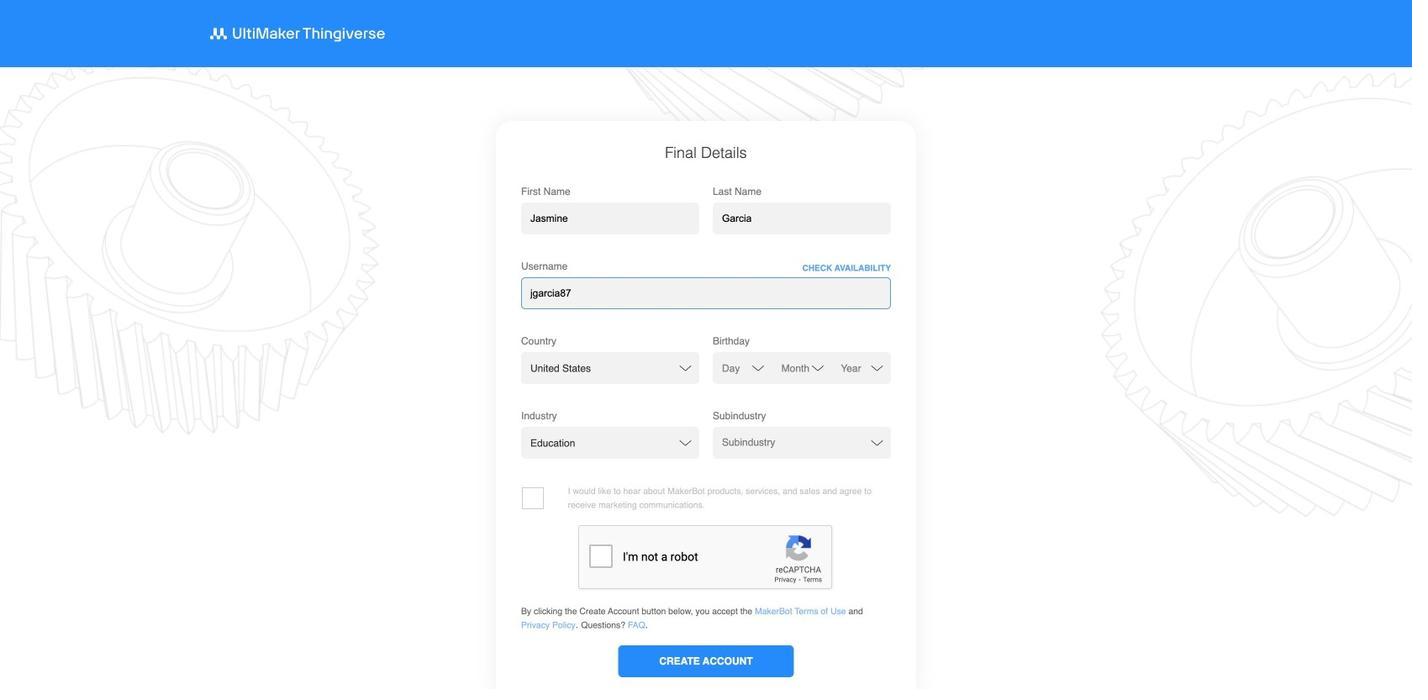 Task type: vqa. For each thing, say whether or not it's contained in the screenshot.
"last name" field
yes



Task type: locate. For each thing, give the bounding box(es) containing it.
theme logo image
[[200, 24, 405, 44]]



Task type: describe. For each thing, give the bounding box(es) containing it.
Last Name field
[[713, 203, 891, 235]]

First Name field
[[521, 203, 700, 235]]

Username field
[[521, 278, 891, 309]]



